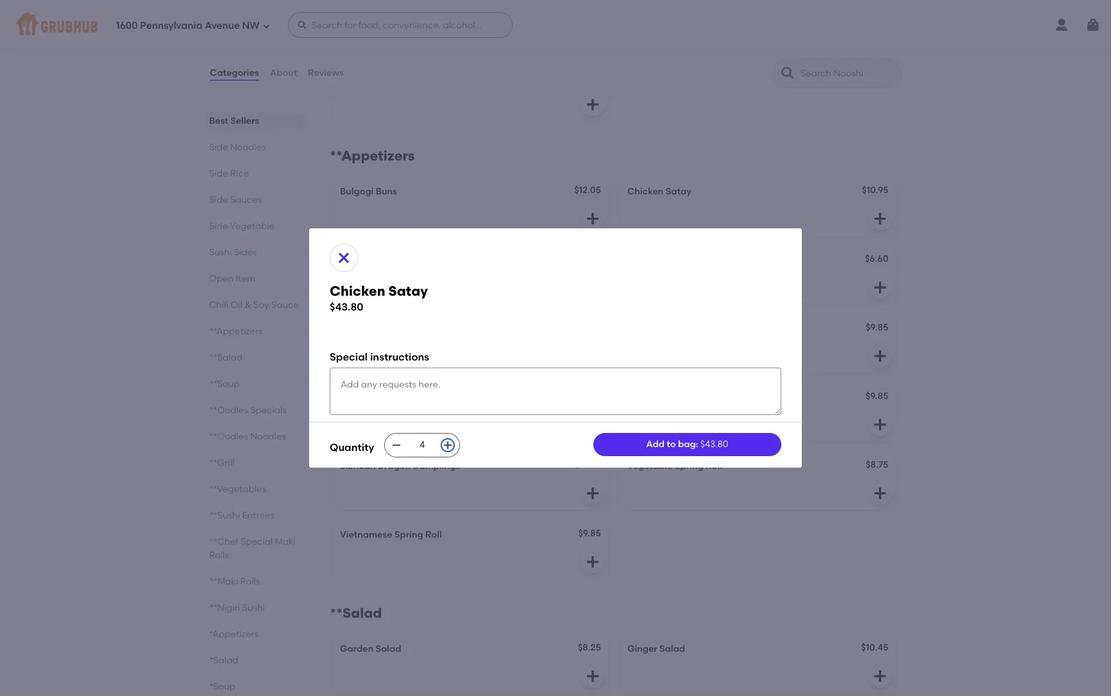 Task type: vqa. For each thing, say whether or not it's contained in the screenshot.
Urth Pizza
no



Task type: describe. For each thing, give the bounding box(es) containing it.
$9.85 for 1st $9.85 button from the top
[[866, 322, 889, 333]]

sichuan dragon dumplings
[[340, 461, 460, 472]]

bag:
[[678, 439, 699, 450]]

rice
[[230, 168, 249, 179]]

spring for vegetable
[[675, 461, 704, 472]]

open
[[209, 273, 234, 284]]

**nigiri sushi
[[209, 603, 265, 614]]

**oodles specials tab
[[209, 404, 299, 417]]

**soup tab
[[209, 377, 299, 391]]

**sushi entrees
[[209, 510, 275, 521]]

spring for vietnamese
[[395, 530, 424, 541]]

dragon
[[378, 461, 411, 472]]

chicken satay
[[628, 186, 692, 197]]

vegetable inside tab
[[230, 221, 275, 232]]

specials
[[250, 405, 287, 416]]

pennsylvania
[[140, 20, 203, 31]]

svg image inside main navigation navigation
[[297, 20, 307, 30]]

sushi inside tab
[[242, 603, 265, 614]]

best sellers
[[209, 116, 259, 126]]

chicken satay $43.80
[[330, 283, 428, 313]]

sodium
[[360, 72, 394, 83]]

$10.45
[[862, 643, 889, 654]]

about
[[270, 67, 297, 78]]

categories button
[[209, 50, 260, 96]]

**vegetables
[[209, 484, 266, 495]]

$6.60 button
[[620, 247, 897, 304]]

**grill tab
[[209, 456, 299, 470]]

side rice tab
[[209, 167, 299, 180]]

roll for vegetable spring roll
[[706, 461, 723, 472]]

quantity
[[330, 442, 374, 454]]

vegetable spring roll
[[628, 461, 723, 472]]

side noodles tab
[[209, 141, 299, 154]]

oil for 1
[[362, 3, 375, 14]]

oz
[[382, 3, 392, 14]]

avenue
[[205, 20, 240, 31]]

side sauces
[[209, 195, 262, 205]]

*salad tab
[[209, 654, 299, 668]]

sichuan
[[340, 461, 376, 472]]

$9.85 for first $9.85 button from the bottom of the page
[[866, 391, 889, 402]]

0 vertical spatial special
[[330, 351, 368, 363]]

**chef special maki rolls tab
[[209, 535, 299, 562]]

1
[[377, 3, 380, 14]]

vietnamese
[[340, 530, 393, 541]]

Input item quantity number field
[[408, 434, 437, 457]]

vietnamese spring roll
[[340, 530, 442, 541]]

noodles for **oodles noodles
[[250, 431, 286, 442]]

**oodles for **oodles specials
[[209, 405, 248, 416]]

bulgogi buns
[[340, 186, 397, 197]]

satay for chicken satay $43.80
[[389, 283, 428, 299]]

soy inside button
[[396, 72, 412, 83]]

$12.05
[[575, 185, 602, 196]]

Search Nooshi search field
[[800, 67, 898, 80]]

search icon image
[[781, 65, 796, 81]]

**oodles for **oodles noodles
[[209, 431, 248, 442]]

**vegetables tab
[[209, 483, 299, 496]]

chili oil & soy sauce tab
[[209, 299, 299, 312]]

crabmeat
[[340, 255, 386, 266]]

sides
[[234, 247, 257, 258]]

side for side vegetable
[[209, 221, 228, 232]]

sushi inside tab
[[209, 247, 232, 258]]

add
[[647, 439, 665, 450]]

sauce inside button
[[414, 72, 442, 83]]

low sodium soy sauce
[[340, 72, 442, 83]]

side vegetable
[[209, 221, 275, 232]]

**oodles noodles tab
[[209, 430, 299, 444]]

best sellers tab
[[209, 114, 299, 128]]

side noodles
[[209, 142, 266, 153]]

crabmeat wonton button
[[333, 247, 610, 304]]

low sodium soy sauce button
[[333, 64, 610, 122]]

about button
[[269, 50, 298, 96]]

side for side rice
[[209, 168, 228, 179]]

side sauces tab
[[209, 193, 299, 207]]

japanese dumplings button
[[333, 384, 610, 442]]

garden
[[340, 644, 374, 655]]

chili for chili oil 1 oz
[[340, 3, 360, 14]]

**appetizers tab
[[209, 325, 299, 338]]

roll for vietnamese spring roll
[[426, 530, 442, 541]]

1600 pennsylvania avenue nw
[[116, 20, 260, 31]]

reviews
[[308, 67, 344, 78]]

**oodles noodles
[[209, 431, 286, 442]]

&
[[245, 300, 251, 311]]

chili oil & soy sauce
[[209, 300, 299, 311]]

**sushi
[[209, 510, 240, 521]]

sushi sides tab
[[209, 246, 299, 259]]

dumplings inside 'button'
[[387, 392, 434, 403]]

sellers
[[231, 116, 259, 126]]

*appetizers
[[209, 629, 259, 640]]

ginger salad
[[628, 644, 686, 655]]

$8.75
[[866, 460, 889, 471]]

garden salad
[[340, 644, 402, 655]]

**chef
[[209, 537, 239, 548]]

1 vertical spatial vegetable
[[628, 461, 673, 472]]

$6.60
[[866, 254, 889, 265]]

entrees
[[242, 510, 275, 521]]

1 vertical spatial **salad
[[330, 606, 382, 622]]

bulgogi
[[340, 186, 374, 197]]

side rice
[[209, 168, 249, 179]]



Task type: locate. For each thing, give the bounding box(es) containing it.
side down "best"
[[209, 142, 228, 153]]

svg image
[[297, 20, 307, 30], [585, 97, 601, 113], [585, 211, 601, 227], [873, 280, 888, 295], [873, 349, 888, 364], [873, 417, 888, 433], [392, 441, 402, 451], [585, 486, 601, 502], [585, 669, 601, 684]]

0 vertical spatial dumplings
[[387, 392, 434, 403]]

2 side from the top
[[209, 168, 228, 179]]

1 vertical spatial $10.95
[[575, 460, 602, 471]]

sauces
[[230, 195, 262, 205]]

item
[[236, 273, 256, 284]]

0 vertical spatial $9.85 button
[[620, 315, 897, 373]]

dumplings down instructions
[[387, 392, 434, 403]]

0 vertical spatial $9.85
[[866, 322, 889, 333]]

0 vertical spatial oil
[[362, 3, 375, 14]]

side vegetable tab
[[209, 220, 299, 233]]

sauce inside tab
[[271, 300, 299, 311]]

salad right garden
[[376, 644, 402, 655]]

**salad
[[209, 352, 243, 363], [330, 606, 382, 622]]

reviews button
[[308, 50, 345, 96]]

1 **oodles from the top
[[209, 405, 248, 416]]

sauce right sodium
[[414, 72, 442, 83]]

chili
[[340, 3, 360, 14], [209, 300, 228, 311]]

satay inside chicken satay $43.80
[[389, 283, 428, 299]]

1 vertical spatial sushi
[[242, 603, 265, 614]]

0 vertical spatial soy
[[396, 72, 412, 83]]

chicken down crabmeat
[[330, 283, 385, 299]]

noodles inside side noodles tab
[[230, 142, 266, 153]]

japanese dumplings
[[340, 392, 434, 403]]

oil left &
[[231, 300, 243, 311]]

**appetizers up bulgogi buns
[[330, 148, 415, 164]]

1 horizontal spatial $43.80
[[701, 439, 729, 450]]

0 vertical spatial rolls
[[209, 550, 229, 561]]

dumplings down the input item quantity number field
[[413, 461, 460, 472]]

1 vertical spatial special
[[241, 537, 273, 548]]

roll
[[706, 461, 723, 472], [426, 530, 442, 541]]

1600
[[116, 20, 138, 31]]

noodles inside **oodles noodles tab
[[250, 431, 286, 442]]

0 horizontal spatial roll
[[426, 530, 442, 541]]

Special instructions text field
[[330, 368, 782, 416]]

sauce
[[414, 72, 442, 83], [271, 300, 299, 311]]

0 vertical spatial chicken
[[628, 186, 664, 197]]

sushi left sides
[[209, 247, 232, 258]]

0 vertical spatial **appetizers
[[330, 148, 415, 164]]

2 salad from the left
[[660, 644, 686, 655]]

*soup tab
[[209, 680, 299, 694]]

chili inside tab
[[209, 300, 228, 311]]

1 vertical spatial sauce
[[271, 300, 299, 311]]

**oodles
[[209, 405, 248, 416], [209, 431, 248, 442]]

0 vertical spatial chili
[[340, 3, 360, 14]]

0 vertical spatial spring
[[675, 461, 704, 472]]

oil for &
[[231, 300, 243, 311]]

1 salad from the left
[[376, 644, 402, 655]]

1 vertical spatial roll
[[426, 530, 442, 541]]

chili down open
[[209, 300, 228, 311]]

ginger
[[628, 644, 658, 655]]

special instructions
[[330, 351, 430, 363]]

soy inside tab
[[254, 300, 269, 311]]

oil inside button
[[362, 3, 375, 14]]

vegetable
[[230, 221, 275, 232], [628, 461, 673, 472]]

add to bag: $43.80
[[647, 439, 729, 450]]

rolls right **maki on the left of page
[[240, 576, 260, 587]]

rolls inside **chef special maki rolls
[[209, 550, 229, 561]]

1 vertical spatial chicken
[[330, 283, 385, 299]]

0 vertical spatial vegetable
[[230, 221, 275, 232]]

**soup
[[209, 379, 240, 390]]

$43.80 inside chicken satay $43.80
[[330, 301, 364, 313]]

chicken for chicken satay $43.80
[[330, 283, 385, 299]]

side for side noodles
[[209, 142, 228, 153]]

**chef special maki rolls
[[209, 537, 296, 561]]

0 horizontal spatial satay
[[389, 283, 428, 299]]

*appetizers tab
[[209, 628, 299, 641]]

spring down 'bag:'
[[675, 461, 704, 472]]

noodles down the 'sellers'
[[230, 142, 266, 153]]

1 side from the top
[[209, 142, 228, 153]]

$9.85 button
[[620, 315, 897, 373], [620, 384, 897, 442]]

**nigiri sushi tab
[[209, 602, 299, 615]]

**nigiri
[[209, 603, 240, 614]]

**maki rolls
[[209, 576, 260, 587]]

0 horizontal spatial **appetizers
[[209, 326, 263, 337]]

chili for chili oil & soy sauce
[[209, 300, 228, 311]]

1 vertical spatial satay
[[389, 283, 428, 299]]

2 **oodles from the top
[[209, 431, 248, 442]]

categories
[[210, 67, 259, 78]]

sushi sides
[[209, 247, 257, 258]]

1 vertical spatial **appetizers
[[209, 326, 263, 337]]

**salad inside tab
[[209, 352, 243, 363]]

0 horizontal spatial special
[[241, 537, 273, 548]]

0 vertical spatial **oodles
[[209, 405, 248, 416]]

noodles down specials
[[250, 431, 286, 442]]

*salad
[[209, 655, 239, 666]]

sushi
[[209, 247, 232, 258], [242, 603, 265, 614]]

1 vertical spatial soy
[[254, 300, 269, 311]]

side
[[209, 142, 228, 153], [209, 168, 228, 179], [209, 195, 228, 205], [209, 221, 228, 232]]

0 vertical spatial sauce
[[414, 72, 442, 83]]

side left sauces on the top left of the page
[[209, 195, 228, 205]]

1 horizontal spatial chicken
[[628, 186, 664, 197]]

soy right &
[[254, 300, 269, 311]]

oil left 1
[[362, 3, 375, 14]]

1 $9.85 button from the top
[[620, 315, 897, 373]]

4 side from the top
[[209, 221, 228, 232]]

$10.95
[[863, 185, 889, 196], [575, 460, 602, 471]]

**oodles specials
[[209, 405, 287, 416]]

0 horizontal spatial $10.95
[[575, 460, 602, 471]]

0 vertical spatial noodles
[[230, 142, 266, 153]]

1 horizontal spatial $10.95
[[863, 185, 889, 196]]

sauce right &
[[271, 300, 299, 311]]

spring
[[675, 461, 704, 472], [395, 530, 424, 541]]

1 horizontal spatial oil
[[362, 3, 375, 14]]

0 horizontal spatial vegetable
[[230, 221, 275, 232]]

wonton
[[388, 255, 423, 266]]

1 vertical spatial oil
[[231, 300, 243, 311]]

0 vertical spatial $43.80
[[330, 301, 364, 313]]

0 horizontal spatial **salad
[[209, 352, 243, 363]]

dumplings
[[387, 392, 434, 403], [413, 461, 460, 472]]

1 horizontal spatial soy
[[396, 72, 412, 83]]

0 horizontal spatial $43.80
[[330, 301, 364, 313]]

**sushi entrees tab
[[209, 509, 299, 523]]

1 horizontal spatial vegetable
[[628, 461, 673, 472]]

$43.80
[[330, 301, 364, 313], [701, 439, 729, 450]]

0 horizontal spatial chili
[[209, 300, 228, 311]]

chicken
[[628, 186, 664, 197], [330, 283, 385, 299]]

1 horizontal spatial salad
[[660, 644, 686, 655]]

vegetable up sushi sides tab
[[230, 221, 275, 232]]

chili oil 1 oz
[[340, 3, 392, 14]]

svg image
[[1086, 17, 1102, 33], [262, 22, 270, 30], [873, 211, 888, 227], [336, 250, 352, 266], [585, 417, 601, 433], [443, 441, 453, 451], [873, 486, 888, 502], [585, 555, 601, 570], [873, 669, 888, 684]]

1 vertical spatial $9.85
[[866, 391, 889, 402]]

0 vertical spatial **salad
[[209, 352, 243, 363]]

special down the entrees
[[241, 537, 273, 548]]

0 horizontal spatial oil
[[231, 300, 243, 311]]

1 vertical spatial noodles
[[250, 431, 286, 442]]

2 $9.85 button from the top
[[620, 384, 897, 442]]

**maki rolls tab
[[209, 575, 299, 589]]

chili left 1
[[340, 3, 360, 14]]

**appetizers
[[330, 148, 415, 164], [209, 326, 263, 337]]

0 horizontal spatial chicken
[[330, 283, 385, 299]]

sushi up *appetizers tab
[[242, 603, 265, 614]]

open item tab
[[209, 272, 299, 286]]

**grill
[[209, 458, 235, 469]]

**oodles down '**soup'
[[209, 405, 248, 416]]

1 horizontal spatial roll
[[706, 461, 723, 472]]

**salad up garden
[[330, 606, 382, 622]]

0 horizontal spatial sauce
[[271, 300, 299, 311]]

0 horizontal spatial spring
[[395, 530, 424, 541]]

1 horizontal spatial sushi
[[242, 603, 265, 614]]

open item
[[209, 273, 256, 284]]

salad for garden salad
[[376, 644, 402, 655]]

1 horizontal spatial spring
[[675, 461, 704, 472]]

main navigation navigation
[[0, 0, 1112, 50]]

low
[[340, 72, 358, 83]]

*soup
[[209, 682, 236, 693]]

0 vertical spatial satay
[[666, 186, 692, 197]]

side left "rice"
[[209, 168, 228, 179]]

side for side sauces
[[209, 195, 228, 205]]

1 vertical spatial **oodles
[[209, 431, 248, 442]]

side up sushi sides
[[209, 221, 228, 232]]

0 vertical spatial $10.95
[[863, 185, 889, 196]]

1 vertical spatial spring
[[395, 530, 424, 541]]

0 horizontal spatial soy
[[254, 300, 269, 311]]

buns
[[376, 186, 397, 197]]

**oodles up **grill
[[209, 431, 248, 442]]

0 horizontal spatial rolls
[[209, 550, 229, 561]]

noodles for side noodles
[[230, 142, 266, 153]]

**appetizers inside tab
[[209, 326, 263, 337]]

crabmeat wonton
[[340, 255, 423, 266]]

1 horizontal spatial sauce
[[414, 72, 442, 83]]

side inside tab
[[209, 195, 228, 205]]

**salad tab
[[209, 351, 299, 365]]

oil inside tab
[[231, 300, 243, 311]]

to
[[667, 439, 676, 450]]

$9.85
[[866, 322, 889, 333], [866, 391, 889, 402], [579, 529, 602, 539]]

0 horizontal spatial salad
[[376, 644, 402, 655]]

nw
[[242, 20, 260, 31]]

1 horizontal spatial rolls
[[240, 576, 260, 587]]

1 horizontal spatial **salad
[[330, 606, 382, 622]]

1 horizontal spatial chili
[[340, 3, 360, 14]]

0 horizontal spatial sushi
[[209, 247, 232, 258]]

0 vertical spatial roll
[[706, 461, 723, 472]]

chili oil 1 oz button
[[333, 0, 610, 53]]

3 side from the top
[[209, 195, 228, 205]]

satay
[[666, 186, 692, 197], [389, 283, 428, 299]]

satay for chicken satay
[[666, 186, 692, 197]]

maki
[[275, 537, 296, 548]]

special
[[330, 351, 368, 363], [241, 537, 273, 548]]

**appetizers down &
[[209, 326, 263, 337]]

1 vertical spatial $43.80
[[701, 439, 729, 450]]

0 vertical spatial sushi
[[209, 247, 232, 258]]

**salad up '**soup'
[[209, 352, 243, 363]]

chicken inside chicken satay $43.80
[[330, 283, 385, 299]]

1 vertical spatial rolls
[[240, 576, 260, 587]]

1 horizontal spatial **appetizers
[[330, 148, 415, 164]]

special up japanese
[[330, 351, 368, 363]]

1 horizontal spatial satay
[[666, 186, 692, 197]]

rolls down **chef
[[209, 550, 229, 561]]

chicken for chicken satay
[[628, 186, 664, 197]]

1 horizontal spatial special
[[330, 351, 368, 363]]

best
[[209, 116, 228, 126]]

$43.80 down crabmeat
[[330, 301, 364, 313]]

soy right sodium
[[396, 72, 412, 83]]

spring right vietnamese
[[395, 530, 424, 541]]

chicken right the $12.05
[[628, 186, 664, 197]]

special inside **chef special maki rolls
[[241, 537, 273, 548]]

chili inside button
[[340, 3, 360, 14]]

instructions
[[370, 351, 430, 363]]

**maki
[[209, 576, 238, 587]]

oil
[[362, 3, 375, 14], [231, 300, 243, 311]]

1 vertical spatial $9.85 button
[[620, 384, 897, 442]]

salad
[[376, 644, 402, 655], [660, 644, 686, 655]]

$8.25
[[578, 643, 602, 654]]

salad right ginger
[[660, 644, 686, 655]]

japanese
[[340, 392, 384, 403]]

$43.80 right 'bag:'
[[701, 439, 729, 450]]

1 vertical spatial dumplings
[[413, 461, 460, 472]]

2 vertical spatial $9.85
[[579, 529, 602, 539]]

vegetable down add on the bottom
[[628, 461, 673, 472]]

1 vertical spatial chili
[[209, 300, 228, 311]]

rolls
[[209, 550, 229, 561], [240, 576, 260, 587]]

noodles
[[230, 142, 266, 153], [250, 431, 286, 442]]

salad for ginger salad
[[660, 644, 686, 655]]



